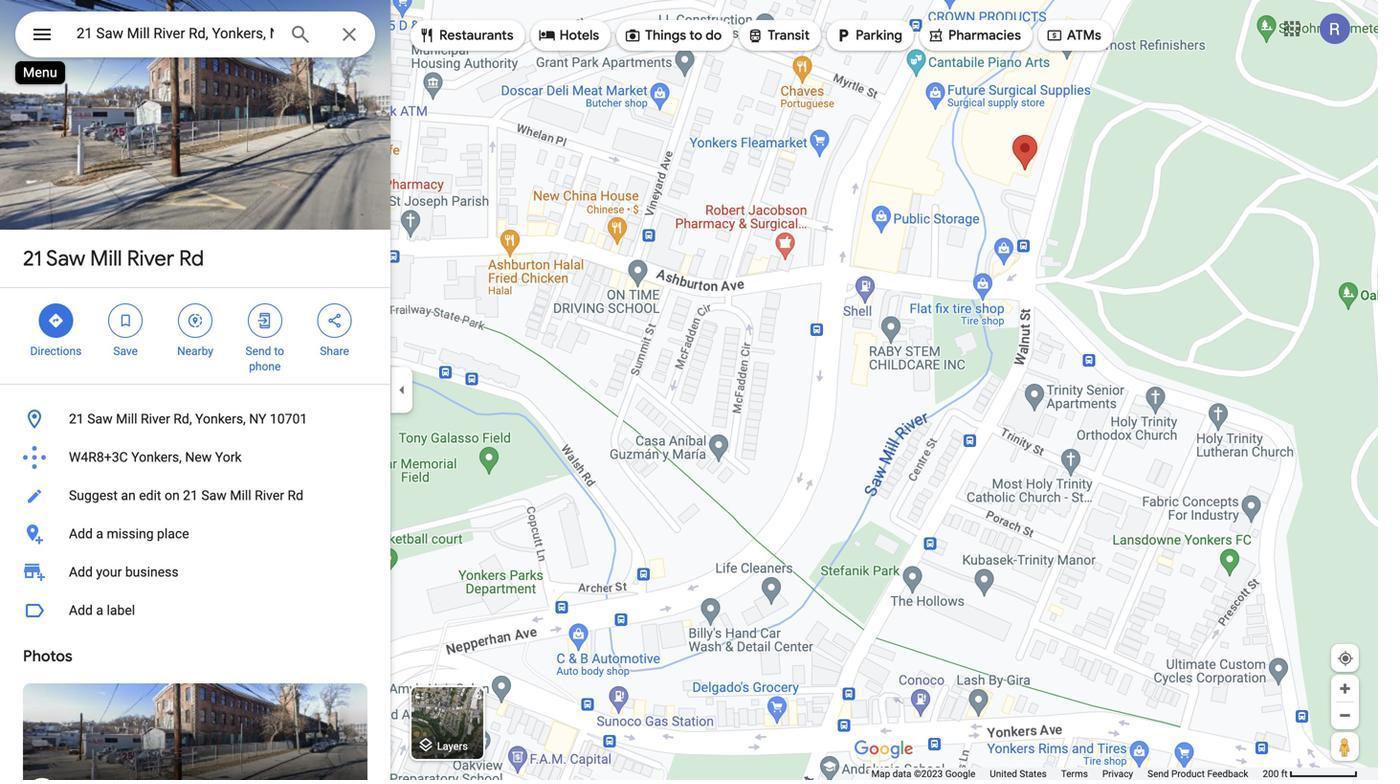 Task type: vqa. For each thing, say whether or not it's contained in the screenshot.
a
yes



Task type: describe. For each thing, give the bounding box(es) containing it.
 button
[[15, 11, 69, 61]]

zoom out image
[[1339, 709, 1353, 723]]


[[835, 25, 852, 46]]

terms
[[1062, 768, 1088, 780]]

show your location image
[[1338, 650, 1355, 667]]

york
[[215, 450, 242, 465]]

yonkers, inside the w4r8+3c yonkers, new york button
[[131, 450, 182, 465]]

river inside button
[[255, 488, 284, 504]]

send for send product feedback
[[1148, 768, 1170, 780]]

product
[[1172, 768, 1205, 780]]

add a missing place button
[[0, 515, 391, 553]]

send to phone
[[246, 345, 284, 373]]

add for add a label
[[69, 603, 93, 619]]

on
[[165, 488, 180, 504]]

suggest an edit on 21 saw mill river rd button
[[0, 477, 391, 515]]

zoom in image
[[1339, 682, 1353, 696]]

21 for 21 saw mill river rd
[[23, 245, 42, 272]]

things
[[645, 27, 687, 44]]

phone
[[249, 360, 281, 373]]

rd,
[[174, 411, 192, 427]]

do
[[706, 27, 722, 44]]

21 saw mill river rd main content
[[0, 0, 391, 780]]

w4r8+3c yonkers, new york
[[69, 450, 242, 465]]

show street view coverage image
[[1332, 732, 1360, 761]]

edit
[[139, 488, 161, 504]]

suggest an edit on 21 saw mill river rd
[[69, 488, 303, 504]]

place
[[157, 526, 189, 542]]

yonkers, inside 21 saw mill river rd, yonkers, ny 10701 button
[[195, 411, 246, 427]]

terms button
[[1062, 768, 1088, 780]]

mill for rd
[[90, 245, 122, 272]]


[[747, 25, 764, 46]]

21 inside button
[[183, 488, 198, 504]]

ny
[[249, 411, 267, 427]]

share
[[320, 345, 349, 358]]

a for missing
[[96, 526, 103, 542]]

send product feedback button
[[1148, 768, 1249, 780]]

actions for 21 saw mill river rd region
[[0, 288, 391, 384]]

states
[[1020, 768, 1047, 780]]

saw for 21 saw mill river rd
[[46, 245, 85, 272]]

layers
[[437, 740, 468, 752]]

river for rd
[[127, 245, 174, 272]]

save
[[113, 345, 138, 358]]

ft
[[1282, 768, 1288, 780]]

google maps element
[[0, 0, 1379, 780]]

w4r8+3c
[[69, 450, 128, 465]]

missing
[[107, 526, 154, 542]]

business
[[125, 564, 179, 580]]

 atms
[[1046, 25, 1102, 46]]

collapse side panel image
[[392, 380, 413, 401]]

your
[[96, 564, 122, 580]]

rd inside button
[[288, 488, 303, 504]]

add for add a missing place
[[69, 526, 93, 542]]

 parking
[[835, 25, 903, 46]]

suggest
[[69, 488, 118, 504]]

united states
[[990, 768, 1047, 780]]

transit
[[768, 27, 810, 44]]

saw for 21 saw mill river rd, yonkers, ny 10701
[[87, 411, 113, 427]]

200 ft
[[1263, 768, 1288, 780]]

to inside  things to do
[[690, 27, 703, 44]]

send product feedback
[[1148, 768, 1249, 780]]



Task type: locate. For each thing, give the bounding box(es) containing it.
1 a from the top
[[96, 526, 103, 542]]

saw
[[46, 245, 85, 272], [87, 411, 113, 427], [201, 488, 227, 504]]

0 horizontal spatial send
[[246, 345, 271, 358]]

add for add your business
[[69, 564, 93, 580]]

saw down york
[[201, 488, 227, 504]]

send inside send to phone
[[246, 345, 271, 358]]

None field
[[77, 22, 274, 45]]

add a missing place
[[69, 526, 189, 542]]

w4r8+3c yonkers, new york button
[[0, 439, 391, 477]]

0 vertical spatial add
[[69, 526, 93, 542]]

river down ny
[[255, 488, 284, 504]]

1 add from the top
[[69, 526, 93, 542]]

21 saw mill river rd, yonkers, ny 10701
[[69, 411, 308, 427]]

21 inside button
[[69, 411, 84, 427]]

a left missing
[[96, 526, 103, 542]]

0 vertical spatial to
[[690, 27, 703, 44]]

send
[[246, 345, 271, 358], [1148, 768, 1170, 780]]

1 vertical spatial add
[[69, 564, 93, 580]]

add inside button
[[69, 526, 93, 542]]

label
[[107, 603, 135, 619]]

0 vertical spatial mill
[[90, 245, 122, 272]]

send for send to phone
[[246, 345, 271, 358]]

mill up 
[[90, 245, 122, 272]]

mill inside button
[[116, 411, 137, 427]]

data
[[893, 768, 912, 780]]

google account: ruby anderson  
(rubyanndersson@gmail.com) image
[[1320, 14, 1351, 44]]

0 vertical spatial rd
[[179, 245, 204, 272]]

21 Saw Mill River Rd, Yonkers, NY 10701 field
[[15, 11, 375, 57]]

parking
[[856, 27, 903, 44]]

add left the your
[[69, 564, 93, 580]]

saw up  in the left top of the page
[[46, 245, 85, 272]]

add a label
[[69, 603, 135, 619]]

yonkers, up "edit"
[[131, 450, 182, 465]]

1 horizontal spatial saw
[[87, 411, 113, 427]]

2 vertical spatial 21
[[183, 488, 198, 504]]

1 vertical spatial mill
[[116, 411, 137, 427]]

a inside add a missing place button
[[96, 526, 103, 542]]

a inside add a label button
[[96, 603, 103, 619]]

21 saw mill river rd, yonkers, ny 10701 button
[[0, 400, 391, 439]]

privacy button
[[1103, 768, 1134, 780]]

2 vertical spatial mill
[[230, 488, 251, 504]]

add
[[69, 526, 93, 542], [69, 564, 93, 580], [69, 603, 93, 619]]

to
[[690, 27, 703, 44], [274, 345, 284, 358]]

footer inside google maps element
[[872, 768, 1263, 780]]

1 vertical spatial saw
[[87, 411, 113, 427]]

2 vertical spatial river
[[255, 488, 284, 504]]

saw inside button
[[201, 488, 227, 504]]

0 vertical spatial a
[[96, 526, 103, 542]]

river for rd,
[[141, 411, 170, 427]]

mill
[[90, 245, 122, 272], [116, 411, 137, 427], [230, 488, 251, 504]]


[[539, 25, 556, 46]]

add a label button
[[0, 592, 391, 630]]

200 ft button
[[1263, 768, 1359, 780]]

rd down 10701
[[288, 488, 303, 504]]


[[117, 310, 134, 331]]

0 vertical spatial 21
[[23, 245, 42, 272]]

to inside send to phone
[[274, 345, 284, 358]]

0 vertical spatial river
[[127, 245, 174, 272]]

add inside button
[[69, 603, 93, 619]]

0 vertical spatial yonkers,
[[195, 411, 246, 427]]

add left label
[[69, 603, 93, 619]]

 hotels
[[539, 25, 599, 46]]

send up phone
[[246, 345, 271, 358]]

2 horizontal spatial 21
[[183, 488, 198, 504]]


[[624, 25, 642, 46]]

google
[[946, 768, 976, 780]]

pharmacies
[[949, 27, 1022, 44]]

mill for rd,
[[116, 411, 137, 427]]

2 add from the top
[[69, 564, 93, 580]]

1 horizontal spatial send
[[1148, 768, 1170, 780]]


[[187, 310, 204, 331]]

mill inside button
[[230, 488, 251, 504]]

1 vertical spatial river
[[141, 411, 170, 427]]

1 vertical spatial yonkers,
[[131, 450, 182, 465]]

200
[[1263, 768, 1279, 780]]

3 add from the top
[[69, 603, 93, 619]]

a
[[96, 526, 103, 542], [96, 603, 103, 619]]

to left do
[[690, 27, 703, 44]]

 pharmacies
[[928, 25, 1022, 46]]

0 vertical spatial send
[[246, 345, 271, 358]]


[[31, 21, 54, 48]]


[[418, 25, 436, 46]]

map data ©2023 google
[[872, 768, 976, 780]]

feedback
[[1208, 768, 1249, 780]]

add your business link
[[0, 553, 391, 592]]

none field inside 21 saw mill river rd, yonkers, ny 10701 field
[[77, 22, 274, 45]]

 things to do
[[624, 25, 722, 46]]

1 vertical spatial rd
[[288, 488, 303, 504]]

new
[[185, 450, 212, 465]]

send left "product"
[[1148, 768, 1170, 780]]

1 vertical spatial 21
[[69, 411, 84, 427]]

an
[[121, 488, 136, 504]]

river inside button
[[141, 411, 170, 427]]


[[47, 310, 65, 331]]

 transit
[[747, 25, 810, 46]]

river up 
[[127, 245, 174, 272]]

send inside button
[[1148, 768, 1170, 780]]

add down suggest
[[69, 526, 93, 542]]

atms
[[1067, 27, 1102, 44]]

yonkers, left ny
[[195, 411, 246, 427]]


[[1046, 25, 1064, 46]]

footer
[[872, 768, 1263, 780]]

river
[[127, 245, 174, 272], [141, 411, 170, 427], [255, 488, 284, 504]]

21
[[23, 245, 42, 272], [69, 411, 84, 427], [183, 488, 198, 504]]

map
[[872, 768, 891, 780]]

yonkers,
[[195, 411, 246, 427], [131, 450, 182, 465]]

1 horizontal spatial rd
[[288, 488, 303, 504]]

mill down york
[[230, 488, 251, 504]]

footer containing map data ©2023 google
[[872, 768, 1263, 780]]

hotels
[[560, 27, 599, 44]]

united states button
[[990, 768, 1047, 780]]

a for label
[[96, 603, 103, 619]]

saw inside button
[[87, 411, 113, 427]]

0 horizontal spatial rd
[[179, 245, 204, 272]]

1 horizontal spatial 21
[[69, 411, 84, 427]]

10701
[[270, 411, 308, 427]]

21 saw mill river rd
[[23, 245, 204, 272]]

1 horizontal spatial to
[[690, 27, 703, 44]]

2 horizontal spatial saw
[[201, 488, 227, 504]]

0 horizontal spatial yonkers,
[[131, 450, 182, 465]]

to up phone
[[274, 345, 284, 358]]

2 vertical spatial add
[[69, 603, 93, 619]]

photos
[[23, 647, 72, 666]]

saw up w4r8+3c
[[87, 411, 113, 427]]

united
[[990, 768, 1018, 780]]

nearby
[[177, 345, 213, 358]]

21 for 21 saw mill river rd, yonkers, ny 10701
[[69, 411, 84, 427]]

river left rd,
[[141, 411, 170, 427]]

mill up w4r8+3c
[[116, 411, 137, 427]]


[[326, 310, 343, 331]]

directions
[[30, 345, 82, 358]]

1 horizontal spatial yonkers,
[[195, 411, 246, 427]]

 search field
[[15, 11, 375, 61]]

©2023
[[914, 768, 943, 780]]

rd
[[179, 245, 204, 272], [288, 488, 303, 504]]

0 horizontal spatial to
[[274, 345, 284, 358]]

0 horizontal spatial saw
[[46, 245, 85, 272]]

0 vertical spatial saw
[[46, 245, 85, 272]]

1 vertical spatial send
[[1148, 768, 1170, 780]]

privacy
[[1103, 768, 1134, 780]]

 restaurants
[[418, 25, 514, 46]]

2 a from the top
[[96, 603, 103, 619]]


[[256, 310, 274, 331]]


[[928, 25, 945, 46]]

2 vertical spatial saw
[[201, 488, 227, 504]]

a left label
[[96, 603, 103, 619]]

add your business
[[69, 564, 179, 580]]

0 horizontal spatial 21
[[23, 245, 42, 272]]

restaurants
[[439, 27, 514, 44]]

1 vertical spatial to
[[274, 345, 284, 358]]

rd up ""
[[179, 245, 204, 272]]

1 vertical spatial a
[[96, 603, 103, 619]]



